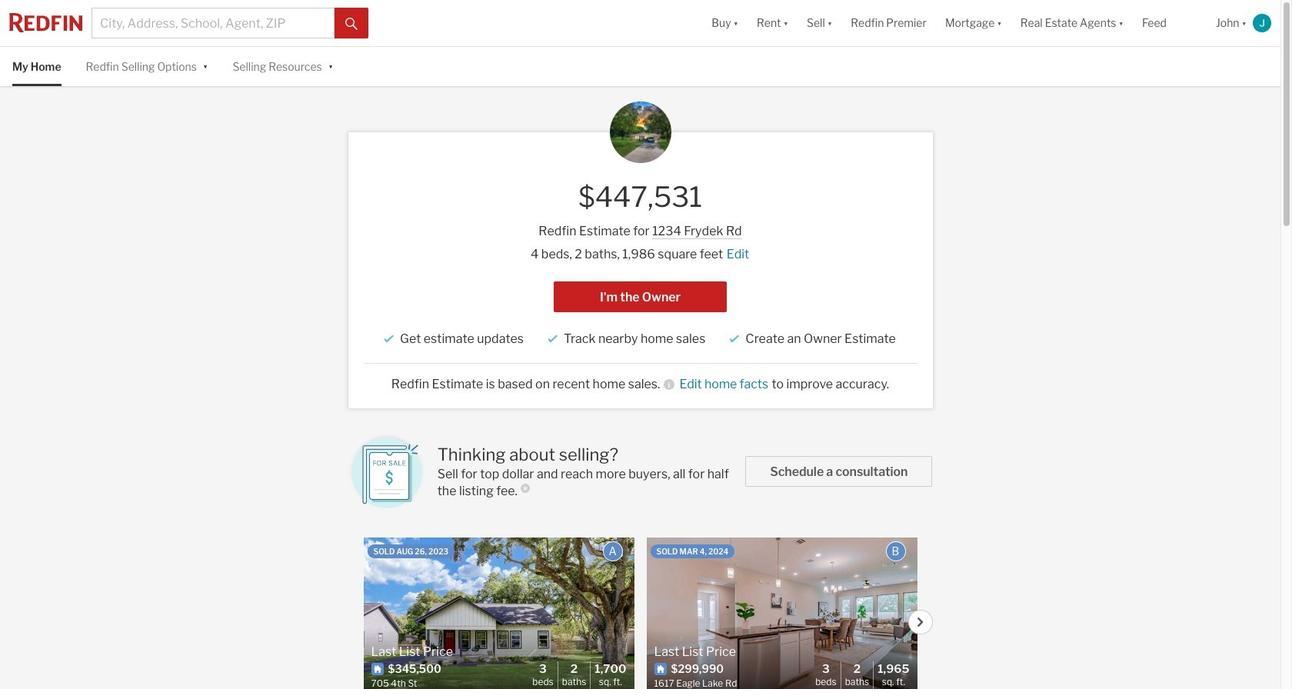 Task type: vqa. For each thing, say whether or not it's contained in the screenshot.
Median Sale Price tab on the left top
no



Task type: locate. For each thing, give the bounding box(es) containing it.
disclaimer image
[[521, 484, 530, 493]]

City, Address, School, Agent, ZIP search field
[[92, 8, 335, 38]]



Task type: describe. For each thing, give the bounding box(es) containing it.
user photo image
[[1253, 14, 1272, 32]]

photo of 705 4th st, sealy, tx 77474 image
[[363, 538, 634, 689]]

photo of 1617 eagle lake rd, sealy, tx 77474 image
[[647, 538, 917, 689]]

next image
[[916, 618, 925, 627]]

submit search image
[[345, 17, 358, 30]]



